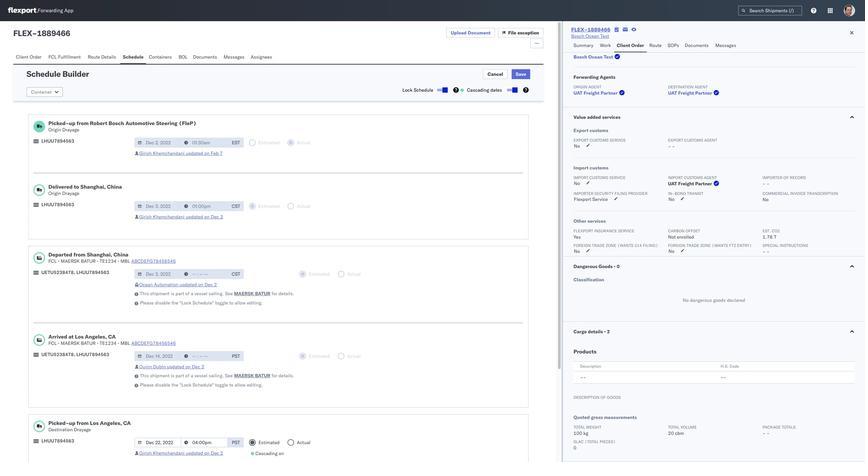 Task type: locate. For each thing, give the bounding box(es) containing it.
quoted gross measurements
[[574, 415, 637, 421]]

see for arrived at los angeles, ca
[[225, 373, 233, 379]]

shipper
[[574, 48, 590, 53]]

2 for arrived at los angeles, ca
[[201, 364, 204, 370]]

1 vertical spatial flexport
[[574, 229, 593, 234]]

1 vertical spatial service
[[610, 175, 626, 180]]

2 vertical spatial khemchandani
[[153, 451, 185, 457]]

no down export customs
[[574, 143, 580, 149]]

214
[[635, 243, 642, 248]]

messages
[[716, 42, 736, 48], [224, 54, 245, 60]]

1 vertical spatial fcl
[[48, 258, 57, 264]]

1.76
[[763, 234, 773, 240]]

bosch ocean test down shipper
[[574, 54, 613, 60]]

"lock for departed from shanghai, china
[[180, 300, 191, 306]]

route inside button
[[88, 54, 100, 60]]

2 the from the top
[[171, 382, 178, 388]]

partner down destination agent
[[695, 90, 712, 96]]

toggle
[[215, 300, 228, 306], [215, 382, 228, 388]]

0 vertical spatial services
[[602, 114, 621, 120]]

drayage
[[62, 127, 79, 133], [62, 190, 79, 196], [74, 427, 91, 433]]

flexport up yes on the bottom right of page
[[574, 229, 593, 234]]

-- : -- -- text field
[[181, 138, 228, 148], [181, 269, 228, 279], [181, 351, 228, 361]]

schedule right the lock
[[414, 87, 433, 93]]

1 girish from the top
[[139, 150, 152, 156]]

goods
[[713, 297, 726, 303], [607, 395, 621, 400]]

china for delivered to shanghai, china
[[107, 184, 122, 190]]

2 is from the top
[[171, 373, 174, 379]]

details. for arrived at los angeles, ca
[[279, 373, 294, 379]]

bosch down shipper
[[574, 54, 587, 60]]

2 a from the top
[[191, 373, 193, 379]]

builder
[[62, 69, 89, 79]]

the for arrived at los angeles, ca
[[171, 382, 178, 388]]

no for foreign trade zone (wants ftz entry)
[[669, 248, 675, 254]]

3 khemchandani from the top
[[153, 451, 185, 457]]

1 vertical spatial origin
[[48, 127, 61, 133]]

girish khemchandani updated on feb 7
[[139, 150, 223, 156]]

2 -- : -- -- text field from the top
[[181, 269, 228, 279]]

picked- for picked-up from robert bosch automotive steering (flep)
[[48, 120, 69, 127]]

1 mmm d, yyyy text field from the top
[[135, 201, 182, 211]]

1 (wants from the left
[[617, 243, 634, 248]]

20
[[668, 431, 674, 437]]

shanghai,
[[80, 184, 106, 190], [87, 251, 112, 258]]

uat freight partner for origin
[[574, 90, 618, 96]]

updated for departed from shanghai, china
[[180, 282, 197, 288]]

1889466
[[588, 26, 611, 33], [37, 28, 70, 38]]

2 up from the top
[[69, 420, 75, 427]]

1 horizontal spatial los
[[90, 420, 99, 427]]

1 horizontal spatial route
[[650, 42, 662, 48]]

bosch inside picked-up from robert bosch automotive steering (flep) origin drayage
[[109, 120, 124, 127]]

abcdefg78456546 button up dubin
[[131, 341, 176, 347]]

uat for destination
[[668, 90, 677, 96]]

at
[[69, 334, 74, 340]]

(wants left ftz
[[712, 243, 728, 248]]

fcl down arrived
[[48, 341, 57, 347]]

cascading down estimated
[[255, 451, 278, 457]]

0 vertical spatial uetu5238478, lhuu7894563
[[41, 270, 109, 276]]

the down quinn dubin updated on dec 2 button
[[171, 382, 178, 388]]

0 vertical spatial editing.
[[247, 300, 263, 306]]

disable down automation
[[155, 300, 170, 306]]

1 abcdefg78456546 button from the top
[[131, 258, 176, 264]]

toggle for arrived at los angeles, ca
[[215, 382, 228, 388]]

1 uat freight partner link from the left
[[574, 90, 626, 96]]

2 total from the left
[[668, 425, 680, 430]]

zone down flexport insurance service yes
[[606, 243, 616, 248]]

1 vertical spatial route
[[88, 54, 100, 60]]

0 horizontal spatial forwarding
[[38, 7, 63, 14]]

(wants left the 214
[[617, 243, 634, 248]]

1 mbl from the top
[[120, 258, 130, 264]]

1 girish khemchandani updated on dec 2 button from the top
[[139, 214, 223, 220]]

picked- inside picked-up from robert bosch automotive steering (flep) origin drayage
[[48, 120, 69, 127]]

2 disable from the top
[[155, 382, 170, 388]]

0 vertical spatial see
[[225, 291, 233, 297]]

0 vertical spatial order
[[632, 42, 644, 48]]

of down the ocean automation updated on dec 2 button on the bottom of page
[[185, 291, 190, 297]]

test down "work" button
[[604, 54, 613, 60]]

cascading dates
[[467, 87, 502, 93]]

ocean down shipper
[[589, 54, 603, 60]]

part
[[176, 291, 184, 297], [176, 373, 184, 379]]

this shipment is part of a vessel sailing. see maersk batur for details. for arrived at los angeles, ca
[[140, 373, 294, 379]]

0 vertical spatial schedule
[[123, 54, 144, 60]]

bosch ocean test inside 'link'
[[574, 54, 613, 60]]

flexport up the other
[[574, 196, 591, 202]]

angeles,
[[85, 334, 107, 340], [100, 420, 122, 427]]

girish
[[139, 150, 152, 156], [139, 214, 152, 220], [139, 451, 152, 457]]

is for arrived at los angeles, ca
[[171, 373, 174, 379]]

flexport
[[574, 196, 591, 202], [574, 229, 593, 234]]

te1234
[[100, 258, 117, 264], [100, 341, 117, 347]]

1 horizontal spatial 0
[[617, 264, 620, 270]]

route left "sops"
[[650, 42, 662, 48]]

2 pst from the top
[[232, 440, 240, 446]]

bosch ocean test link down "work" button
[[574, 54, 622, 60]]

description down products
[[580, 364, 601, 369]]

services inside button
[[602, 114, 621, 120]]

import for import customs
[[574, 165, 589, 171]]

1 horizontal spatial schedule
[[123, 54, 144, 60]]

1 toggle from the top
[[215, 300, 228, 306]]

0 horizontal spatial client
[[16, 54, 28, 60]]

goods
[[599, 264, 613, 270]]

forwarding app
[[38, 7, 73, 14]]

1 foreign from the left
[[574, 243, 591, 248]]

customs for export customs service
[[590, 138, 609, 143]]

please for arrived at los angeles, ca
[[140, 382, 154, 388]]

schedule for schedule builder
[[27, 69, 61, 79]]

1 this shipment is part of a vessel sailing. see maersk batur for details. from the top
[[140, 291, 294, 297]]

1 uetu5238478, lhuu7894563 from the top
[[41, 270, 109, 276]]

1 shipment from the top
[[150, 291, 170, 297]]

1 vertical spatial te1234
[[100, 341, 117, 347]]

2 mbl from the top
[[120, 341, 130, 347]]

1 vertical spatial mbl
[[120, 341, 130, 347]]

0 vertical spatial sailing.
[[209, 291, 224, 297]]

2 vessel from the top
[[194, 373, 208, 379]]

flexport inside flexport insurance service yes
[[574, 229, 593, 234]]

1 disable from the top
[[155, 300, 170, 306]]

1 editing. from the top
[[247, 300, 263, 306]]

1 vertical spatial this
[[140, 373, 149, 379]]

1889466 down forwarding app
[[37, 28, 70, 38]]

1 is from the top
[[171, 291, 174, 297]]

0 vertical spatial service
[[610, 138, 626, 143]]

picked-up from robert bosch automotive steering (flep) origin drayage
[[48, 120, 197, 133]]

3 fcl from the top
[[48, 341, 57, 347]]

0 right goods
[[617, 264, 620, 270]]

2 vertical spatial ocean
[[139, 282, 153, 288]]

trade down "enrolled"
[[687, 243, 699, 248]]

abcdefg78456546 button
[[131, 258, 176, 264], [131, 341, 176, 347]]

a down quinn dubin updated on dec 2
[[191, 373, 193, 379]]

1 total from the left
[[574, 425, 585, 430]]

dubin
[[153, 364, 166, 370]]

2 picked- from the top
[[48, 420, 69, 427]]

1889466 up work
[[588, 26, 611, 33]]

1 allow from the top
[[235, 300, 246, 306]]

"lock down quinn dubin updated on dec 2 button
[[180, 382, 191, 388]]

girish khemchandani updated on dec 2 button for delivered to shanghai, china
[[139, 214, 223, 220]]

forwarding app link
[[8, 7, 73, 14]]

1 -- : -- -- text field from the top
[[181, 138, 228, 148]]

0 vertical spatial documents
[[685, 42, 709, 48]]

2 vertical spatial from
[[77, 420, 89, 427]]

1 schedule" from the top
[[193, 300, 214, 306]]

2 schedule" from the top
[[193, 382, 214, 388]]

cascading for cascading on
[[255, 451, 278, 457]]

2 "lock from the top
[[180, 382, 191, 388]]

customs for import customs agent
[[684, 175, 703, 180]]

freight for destination
[[678, 90, 694, 96]]

on for departed from shanghai, china
[[198, 282, 203, 288]]

2 toggle from the top
[[215, 382, 228, 388]]

0 vertical spatial description
[[580, 364, 601, 369]]

customs down import customs
[[590, 175, 608, 180]]

0 vertical spatial the
[[171, 300, 178, 306]]

documents button right "sops"
[[682, 39, 713, 52]]

client order button right work
[[614, 39, 647, 52]]

uat up in-
[[668, 181, 677, 187]]

girish khemchandani updated on dec 2 for picked-up from los angeles, ca
[[139, 451, 223, 457]]

import for import customs agent
[[668, 175, 683, 180]]

export for export customs service
[[574, 138, 589, 143]]

export customs service
[[574, 138, 626, 143]]

dates
[[491, 87, 502, 93]]

test
[[600, 33, 609, 39], [604, 54, 613, 60]]

maersk batur link for departed from shanghai, china
[[234, 291, 271, 297]]

to
[[74, 184, 79, 190], [229, 300, 234, 306], [229, 382, 234, 388]]

to for departed from shanghai, china
[[229, 300, 234, 306]]

forwarding for forwarding agents
[[574, 74, 599, 80]]

uetu5238478, lhuu7894563
[[41, 270, 109, 276], [41, 352, 109, 358]]

vessel down the ocean automation updated on dec 2 button on the bottom of page
[[194, 291, 208, 297]]

2 allow from the top
[[235, 382, 246, 388]]

None checkbox
[[437, 89, 447, 91]]

1 trade from the left
[[592, 243, 605, 248]]

ocean down flex-1889466
[[586, 33, 599, 39]]

0 vertical spatial importer
[[763, 175, 783, 180]]

0 down slac on the right bottom of the page
[[574, 445, 577, 451]]

client order down 'flex'
[[16, 54, 42, 60]]

2 editing. from the top
[[247, 382, 263, 388]]

route details button
[[85, 51, 120, 64]]

0 vertical spatial picked-
[[48, 120, 69, 127]]

origin inside delivered to shanghai, china origin drayage
[[48, 190, 61, 196]]

dec for picked-up from los angeles, ca
[[211, 451, 219, 457]]

details. for departed from shanghai, china
[[279, 291, 294, 297]]

description for description
[[580, 364, 601, 369]]

up inside picked-up from robert bosch automotive steering (flep) origin drayage
[[69, 120, 75, 127]]

of left record
[[784, 175, 789, 180]]

services right the added
[[602, 114, 621, 120]]

los inside arrived at los angeles, ca fcl • maersk batur • te1234 • mbl abcdefg78456546
[[75, 334, 84, 340]]

shipment for arrived at los angeles, ca
[[150, 373, 170, 379]]

customs up transit
[[684, 175, 703, 180]]

2 fcl from the top
[[48, 258, 57, 264]]

importer inside importer of record - -
[[763, 175, 783, 180]]

allow for arrived at los angeles, ca
[[235, 382, 246, 388]]

fcl inside departed from shanghai, china fcl • maersk batur • te1234 • mbl abcdefg78456546
[[48, 258, 57, 264]]

documents for the leftmost documents button
[[193, 54, 217, 60]]

2 foreign from the left
[[668, 243, 686, 248]]

schedule for schedule
[[123, 54, 144, 60]]

1 vertical spatial abcdefg78456546 button
[[131, 341, 176, 347]]

uat freight partner link down destination agent
[[668, 90, 721, 96]]

service down the value added services
[[610, 138, 626, 143]]

1 khemchandani from the top
[[153, 150, 185, 156]]

2 uat freight partner link from the left
[[668, 90, 721, 96]]

1 the from the top
[[171, 300, 178, 306]]

MMM D, YYYY text field
[[135, 201, 182, 211], [135, 269, 182, 279], [135, 351, 182, 361]]

1 vertical spatial to
[[229, 300, 234, 306]]

on for arrived at los angeles, ca
[[186, 364, 191, 370]]

girish khemchandani updated on dec 2 button for picked-up from los angeles, ca
[[139, 451, 223, 457]]

los inside 'picked-up from los angeles, ca destination drayage'
[[90, 420, 99, 427]]

freight down the import customs agent
[[678, 181, 694, 187]]

export for export customs
[[574, 128, 589, 134]]

importer for -
[[763, 175, 783, 180]]

2 khemchandani from the top
[[153, 214, 185, 220]]

editing. for arrived at los angeles, ca
[[247, 382, 263, 388]]

1 vertical spatial maersk batur link
[[234, 373, 271, 379]]

1 horizontal spatial total
[[668, 425, 680, 430]]

0 vertical spatial ca
[[108, 334, 116, 340]]

client down 'flex'
[[16, 54, 28, 60]]

1 -- : -- -- text field from the top
[[181, 201, 228, 211]]

sailing. for departed from shanghai, china
[[209, 291, 224, 297]]

please for departed from shanghai, china
[[140, 300, 154, 306]]

1 abcdefg78456546 from the top
[[131, 258, 176, 264]]

1 vertical spatial details.
[[279, 373, 294, 379]]

2 vertical spatial to
[[229, 382, 234, 388]]

part for departed from shanghai, china
[[176, 291, 184, 297]]

2
[[220, 214, 223, 220], [214, 282, 217, 288], [607, 329, 610, 335], [201, 364, 204, 370], [220, 451, 223, 457]]

bosch down flex-
[[571, 33, 585, 39]]

2 cst from the top
[[232, 271, 240, 277]]

exception
[[518, 30, 539, 36]]

other services
[[574, 218, 606, 224]]

1 vertical spatial this shipment is part of a vessel sailing. see maersk batur for details.
[[140, 373, 294, 379]]

from inside 'picked-up from los angeles, ca destination drayage'
[[77, 420, 89, 427]]

uat freight partner link for origin
[[574, 90, 626, 96]]

girish khemchandani updated on dec 2
[[139, 214, 223, 220], [139, 451, 223, 457]]

bosch
[[571, 33, 585, 39], [574, 54, 587, 60], [109, 120, 124, 127]]

None checkbox
[[507, 89, 516, 91]]

service up the foreign trade zone (wants 214 filing)
[[618, 229, 635, 234]]

1 cst from the top
[[232, 203, 240, 209]]

1 vertical spatial vessel
[[194, 373, 208, 379]]

disable for departed from shanghai, china
[[155, 300, 170, 306]]

declared
[[727, 297, 745, 303]]

picked-
[[48, 120, 69, 127], [48, 420, 69, 427]]

2 maersk batur link from the top
[[234, 373, 271, 379]]

flexport insurance service yes
[[574, 229, 635, 240]]

a down the ocean automation updated on dec 2 button on the bottom of page
[[191, 291, 193, 297]]

delivered
[[48, 184, 73, 190]]

1 horizontal spatial (wants
[[712, 243, 728, 248]]

customs inside export customs agent - -
[[684, 138, 703, 143]]

uat down origin agent
[[574, 90, 583, 96]]

client order button down 'flex'
[[13, 51, 46, 64]]

uetu5238478, down departed
[[41, 270, 75, 276]]

3 mmm d, yyyy text field from the top
[[135, 351, 182, 361]]

route details
[[88, 54, 116, 60]]

-- : -- -- text field for arrived at los angeles, ca
[[181, 351, 228, 361]]

0
[[617, 264, 620, 270], [574, 445, 577, 451]]

1 zone from the left
[[606, 243, 616, 248]]

1 vertical spatial a
[[191, 373, 193, 379]]

foreign
[[574, 243, 591, 248], [668, 243, 686, 248]]

1 fcl from the top
[[48, 54, 57, 60]]

up inside 'picked-up from los angeles, ca destination drayage'
[[69, 420, 75, 427]]

cascading left "dates"
[[467, 87, 489, 93]]

-- : -- -- text field for picked-up from robert bosch automotive steering (flep)
[[181, 138, 228, 148]]

foreign down yes on the bottom right of page
[[574, 243, 591, 248]]

1 vertical spatial cascading
[[255, 451, 278, 457]]

0 vertical spatial abcdefg78456546 button
[[131, 258, 176, 264]]

2 vertical spatial girish
[[139, 451, 152, 457]]

abcdefg78456546 button for arrived at los angeles, ca
[[131, 341, 176, 347]]

1 "lock from the top
[[180, 300, 191, 306]]

2 trade from the left
[[687, 243, 699, 248]]

2 girish from the top
[[139, 214, 152, 220]]

ca
[[108, 334, 116, 340], [123, 420, 131, 427]]

picked- inside 'picked-up from los angeles, ca destination drayage'
[[48, 420, 69, 427]]

cascading for cascading dates
[[467, 87, 489, 93]]

no for in-bond transit
[[669, 196, 675, 202]]

vessel for departed from shanghai, china
[[194, 291, 208, 297]]

abcdefg78456546 up dubin
[[131, 341, 176, 347]]

2 girish khemchandani updated on dec 2 button from the top
[[139, 451, 223, 457]]

forwarding
[[38, 7, 63, 14], [574, 74, 599, 80]]

import up import customs service
[[574, 165, 589, 171]]

2 uetu5238478, from the top
[[41, 352, 75, 358]]

2 (wants from the left
[[712, 243, 728, 248]]

bosch ocean test down flex-1889466
[[571, 33, 609, 39]]

2 please from the top
[[140, 382, 154, 388]]

0 horizontal spatial total
[[574, 425, 585, 430]]

to for arrived at los angeles, ca
[[229, 382, 234, 388]]

2 see from the top
[[225, 373, 233, 379]]

1 please from the top
[[140, 300, 154, 306]]

3 -- : -- -- text field from the top
[[181, 351, 228, 361]]

customs down value added services button
[[684, 138, 703, 143]]

0 horizontal spatial documents
[[193, 54, 217, 60]]

0 horizontal spatial ca
[[108, 334, 116, 340]]

shipment down automation
[[150, 291, 170, 297]]

1 vertical spatial the
[[171, 382, 178, 388]]

0 vertical spatial this shipment is part of a vessel sailing. see maersk batur for details.
[[140, 291, 294, 297]]

1 vertical spatial service
[[618, 229, 635, 234]]

2 please disable the "lock schedule" toggle to allow editing. from the top
[[140, 382, 263, 388]]

1 vertical spatial forwarding
[[574, 74, 599, 80]]

abcdefg78456546 button up automation
[[131, 258, 176, 264]]

uetu5238478, lhuu7894563 for at
[[41, 352, 109, 358]]

part down the ocean automation updated on dec 2 button on the bottom of page
[[176, 291, 184, 297]]

2 part from the top
[[176, 373, 184, 379]]

1 horizontal spatial goods
[[713, 297, 726, 303]]

origin inside picked-up from robert bosch automotive steering (flep) origin drayage
[[48, 127, 61, 133]]

0 vertical spatial details.
[[279, 291, 294, 297]]

maersk inside arrived at los angeles, ca fcl • maersk batur • te1234 • mbl abcdefg78456546
[[61, 341, 80, 347]]

shipment down dubin
[[150, 373, 170, 379]]

1 uetu5238478, from the top
[[41, 270, 75, 276]]

1 vessel from the top
[[194, 291, 208, 297]]

-- up description of goods
[[580, 375, 586, 381]]

uetu5238478, down arrived
[[41, 352, 75, 358]]

2 abcdefg78456546 button from the top
[[131, 341, 176, 347]]

2 te1234 from the top
[[100, 341, 117, 347]]

(wants
[[617, 243, 634, 248], [712, 243, 728, 248]]

no down in-
[[669, 196, 675, 202]]

for for arrived at los angeles, ca
[[272, 373, 278, 379]]

bosch ocean test link up the summary
[[571, 33, 609, 39]]

2 for picked-up from los angeles, ca
[[220, 451, 223, 457]]

documents for documents button to the right
[[685, 42, 709, 48]]

fcl left "fulfillment"
[[48, 54, 57, 60]]

1 vertical spatial girish khemchandani updated on dec 2 button
[[139, 451, 223, 457]]

zone
[[606, 243, 616, 248], [700, 243, 711, 248]]

maersk batur link
[[234, 291, 271, 297], [234, 373, 271, 379]]

0 vertical spatial from
[[77, 120, 89, 127]]

package
[[763, 425, 781, 430]]

import down import customs
[[574, 175, 589, 180]]

1 te1234 from the top
[[100, 258, 117, 264]]

-- down h.s.
[[721, 375, 727, 381]]

order left route "button"
[[632, 42, 644, 48]]

1 girish khemchandani updated on dec 2 from the top
[[139, 214, 223, 220]]

est
[[232, 140, 240, 146]]

client order button
[[614, 39, 647, 52], [13, 51, 46, 64]]

2 girish khemchandani updated on dec 2 from the top
[[139, 451, 223, 457]]

1 vertical spatial girish khemchandani updated on dec 2
[[139, 451, 223, 457]]

disable down dubin
[[155, 382, 170, 388]]

mbl inside departed from shanghai, china fcl • maersk batur • te1234 • mbl abcdefg78456546
[[120, 258, 130, 264]]

0 horizontal spatial cascading
[[255, 451, 278, 457]]

customs up import customs service
[[590, 165, 609, 171]]

importer up the flexport service
[[574, 191, 594, 196]]

zone for ftz
[[700, 243, 711, 248]]

yes
[[574, 234, 581, 240]]

the down the ocean automation updated on dec 2 button on the bottom of page
[[171, 300, 178, 306]]

description of goods
[[574, 395, 621, 400]]

1 details. from the top
[[279, 291, 294, 297]]

1 horizontal spatial order
[[632, 42, 644, 48]]

"lock for arrived at los angeles, ca
[[180, 382, 191, 388]]

1 vertical spatial schedule"
[[193, 382, 214, 388]]

schedule inside 'button'
[[123, 54, 144, 60]]

feb
[[211, 150, 219, 156]]

0 vertical spatial los
[[75, 334, 84, 340]]

uat freight partner link
[[574, 90, 626, 96], [668, 90, 721, 96]]

1 vertical spatial editing.
[[247, 382, 263, 388]]

0 vertical spatial khemchandani
[[153, 150, 185, 156]]

shanghai, inside delivered to shanghai, china origin drayage
[[80, 184, 106, 190]]

of inside importer of record - -
[[784, 175, 789, 180]]

updated for picked-up from robert bosch automotive steering (flep)
[[186, 150, 203, 156]]

0 vertical spatial maersk batur link
[[234, 291, 271, 297]]

2 mmm d, yyyy text field from the top
[[135, 438, 182, 448]]

2 this shipment is part of a vessel sailing. see maersk batur for details. from the top
[[140, 373, 294, 379]]

app
[[64, 7, 73, 14]]

export inside export customs agent - -
[[668, 138, 683, 143]]

please disable the "lock schedule" toggle to allow editing. for arrived at los angeles, ca
[[140, 382, 263, 388]]

-- : -- -- text field
[[181, 201, 228, 211], [181, 438, 228, 448]]

1 this from the top
[[140, 291, 149, 297]]

route for route
[[650, 42, 662, 48]]

services up insurance
[[588, 218, 606, 224]]

goods up the measurements
[[607, 395, 621, 400]]

total for 20
[[668, 425, 680, 430]]

the for departed from shanghai, china
[[171, 300, 178, 306]]

0 vertical spatial to
[[74, 184, 79, 190]]

1 mmm d, yyyy text field from the top
[[135, 138, 182, 148]]

summary
[[574, 42, 593, 48]]

2 sailing. from the top
[[209, 373, 224, 379]]

route left details on the top left of the page
[[88, 54, 100, 60]]

1 vertical spatial please disable the "lock schedule" toggle to allow editing.
[[140, 382, 263, 388]]

measurements
[[604, 415, 637, 421]]

order down flex - 1889466
[[30, 54, 42, 60]]

partner down agents
[[601, 90, 618, 96]]

ca inside 'picked-up from los angeles, ca destination drayage'
[[123, 420, 131, 427]]

1 vertical spatial goods
[[607, 395, 621, 400]]

export customs agent - -
[[668, 138, 717, 149]]

2 abcdefg78456546 from the top
[[131, 341, 176, 347]]

abcdefg78456546 button for departed from shanghai, china
[[131, 258, 176, 264]]

the
[[171, 300, 178, 306], [171, 382, 178, 388]]

uetu5238478, lhuu7894563 down departed
[[41, 270, 109, 276]]

2 -- : -- -- text field from the top
[[181, 438, 228, 448]]

no down import customs
[[574, 181, 580, 187]]

1 sailing. from the top
[[209, 291, 224, 297]]

trade
[[592, 243, 605, 248], [687, 243, 699, 248]]

1 horizontal spatial client order
[[617, 42, 644, 48]]

1 vertical spatial client order
[[16, 54, 42, 60]]

1 part from the top
[[176, 291, 184, 297]]

0 vertical spatial please
[[140, 300, 154, 306]]

0 vertical spatial abcdefg78456546
[[131, 258, 176, 264]]

0 vertical spatial flexport
[[574, 196, 591, 202]]

service up filing
[[610, 175, 626, 180]]

1 vertical spatial uetu5238478, lhuu7894563
[[41, 352, 109, 358]]

girish khemchandani updated on dec 2 button
[[139, 214, 223, 220], [139, 451, 223, 457]]

1 vertical spatial shanghai,
[[87, 251, 112, 258]]

zone left ftz
[[700, 243, 711, 248]]

1 horizontal spatial --
[[721, 375, 727, 381]]

in-
[[668, 191, 675, 196]]

documents right "bol" button
[[193, 54, 217, 60]]

client right "work" button
[[617, 42, 630, 48]]

abcdefg78456546 inside arrived at los angeles, ca fcl • maersk batur • te1234 • mbl abcdefg78456546
[[131, 341, 176, 347]]

is down quinn dubin updated on dec 2
[[171, 373, 174, 379]]

2 zone from the left
[[700, 243, 711, 248]]

khemchandani for picked-up from los angeles, ca
[[153, 451, 185, 457]]

import
[[574, 165, 589, 171], [574, 175, 589, 180], [668, 175, 683, 180]]

1 vertical spatial girish
[[139, 214, 152, 220]]

2 horizontal spatial schedule
[[414, 87, 433, 93]]

no down not
[[669, 248, 675, 254]]

shipment
[[150, 291, 170, 297], [150, 373, 170, 379]]

0 vertical spatial -- : -- -- text field
[[181, 138, 228, 148]]

2 uetu5238478, lhuu7894563 from the top
[[41, 352, 109, 358]]

this for departed from shanghai, china
[[140, 291, 149, 297]]

picked-up from los angeles, ca destination drayage
[[48, 420, 131, 433]]

schedule" for departed from shanghai, china
[[193, 300, 214, 306]]

0 horizontal spatial uat freight partner link
[[574, 90, 626, 96]]

t
[[774, 234, 777, 240]]

total up 20
[[668, 425, 680, 430]]

2 shipment from the top
[[150, 373, 170, 379]]

freight down origin agent
[[584, 90, 600, 96]]

abcdefg78456546 up automation
[[131, 258, 176, 264]]

documents right 'sops' button
[[685, 42, 709, 48]]

vessel down quinn dubin updated on dec 2
[[194, 373, 208, 379]]

"lock
[[180, 300, 191, 306], [180, 382, 191, 388]]

from
[[77, 120, 89, 127], [74, 251, 86, 258], [77, 420, 89, 427]]

drayage inside picked-up from robert bosch automotive steering (flep) origin drayage
[[62, 127, 79, 133]]

1 maersk batur link from the top
[[234, 291, 271, 297]]

khemchandani for picked-up from robert bosch automotive steering (flep)
[[153, 150, 185, 156]]

client
[[617, 42, 630, 48], [16, 54, 28, 60]]

2 this from the top
[[140, 373, 149, 379]]

china inside delivered to shanghai, china origin drayage
[[107, 184, 122, 190]]

agent inside export customs agent - -
[[704, 138, 717, 143]]

from inside departed from shanghai, china fcl • maersk batur • te1234 • mbl abcdefg78456546
[[74, 251, 86, 258]]

0 vertical spatial schedule"
[[193, 300, 214, 306]]

fcl down departed
[[48, 258, 57, 264]]

1 picked- from the top
[[48, 120, 69, 127]]

uetu5238478, lhuu7894563 down at
[[41, 352, 109, 358]]

from for robert
[[77, 120, 89, 127]]

flexport service
[[574, 196, 608, 202]]

0 vertical spatial angeles,
[[85, 334, 107, 340]]

uetu5238478, lhuu7894563 for from
[[41, 270, 109, 276]]

transcription
[[807, 191, 838, 196]]

0 vertical spatial shipment
[[150, 291, 170, 297]]

from inside picked-up from robert bosch automotive steering (flep) origin drayage
[[77, 120, 89, 127]]

0 vertical spatial up
[[69, 120, 75, 127]]

special
[[763, 243, 779, 248]]

0 horizontal spatial --
[[580, 375, 586, 381]]

no left dangerous
[[683, 297, 689, 303]]

1 horizontal spatial 1889466
[[588, 26, 611, 33]]

foreign down not
[[668, 243, 686, 248]]

1 see from the top
[[225, 291, 233, 297]]

route inside "button"
[[650, 42, 662, 48]]

3 girish from the top
[[139, 451, 152, 457]]

(total
[[585, 440, 599, 445]]

customs up the export customs service on the right
[[590, 128, 609, 134]]

foreign for foreign trade zone (wants 214 filing)
[[574, 243, 591, 248]]

china inside departed from shanghai, china fcl • maersk batur • te1234 • mbl abcdefg78456546
[[114, 251, 128, 258]]

updated for delivered to shanghai, china
[[186, 214, 203, 220]]

0 vertical spatial destination
[[668, 84, 694, 89]]

documents button right bol
[[190, 51, 221, 64]]

pst
[[232, 353, 240, 359], [232, 440, 240, 446]]

order
[[632, 42, 644, 48], [30, 54, 42, 60]]

importer security filing provider
[[574, 191, 648, 196]]

1 please disable the "lock schedule" toggle to allow editing. from the top
[[140, 300, 263, 306]]

0 vertical spatial mmm d, yyyy text field
[[135, 201, 182, 211]]

freight down destination agent
[[678, 90, 694, 96]]

shanghai, for from
[[87, 251, 112, 258]]

2 for from the top
[[272, 373, 278, 379]]

0 horizontal spatial trade
[[592, 243, 605, 248]]

0 vertical spatial bosch
[[571, 33, 585, 39]]

2 mmm d, yyyy text field from the top
[[135, 269, 182, 279]]

shanghai, inside departed from shanghai, china fcl • maersk batur • te1234 • mbl abcdefg78456546
[[87, 251, 112, 258]]

1 vertical spatial is
[[171, 373, 174, 379]]

2 details. from the top
[[279, 373, 294, 379]]

1 up from the top
[[69, 120, 75, 127]]

1 horizontal spatial service
[[618, 229, 635, 234]]

1 a from the top
[[191, 291, 193, 297]]

0 horizontal spatial goods
[[607, 395, 621, 400]]

bosch ocean test link for summary button
[[571, 33, 609, 39]]

MMM D, YYYY text field
[[135, 138, 182, 148], [135, 438, 182, 448]]

goods left declared
[[713, 297, 726, 303]]

no for import customs service
[[574, 181, 580, 187]]

service down security at the top right of the page
[[593, 196, 608, 202]]

angeles, inside 'picked-up from los angeles, ca destination drayage'
[[100, 420, 122, 427]]

0 vertical spatial client
[[617, 42, 630, 48]]

1 pst from the top
[[232, 353, 240, 359]]

service for - -
[[610, 138, 626, 143]]

pst for arrived at los angeles, ca
[[232, 353, 240, 359]]

client order right "work" button
[[617, 42, 644, 48]]

0 vertical spatial fcl
[[48, 54, 57, 60]]

1 for from the top
[[272, 291, 278, 297]]

0 horizontal spatial client order
[[16, 54, 42, 60]]



Task type: vqa. For each thing, say whether or not it's contained in the screenshot.


Task type: describe. For each thing, give the bounding box(es) containing it.
0 horizontal spatial 1889466
[[37, 28, 70, 38]]

route for route details
[[88, 54, 100, 60]]

2 vertical spatial schedule
[[414, 87, 433, 93]]

khemchandani for delivered to shanghai, china
[[153, 214, 185, 220]]

0 horizontal spatial service
[[593, 196, 608, 202]]

0 vertical spatial 0
[[617, 264, 620, 270]]

mmm d, yyyy text field for arrived at los angeles, ca
[[135, 351, 182, 361]]

1 -- from the left
[[580, 375, 586, 381]]

record
[[790, 175, 806, 180]]

no for foreign trade zone (wants 214 filing)
[[574, 248, 580, 254]]

uetu5238478, for arrived
[[41, 352, 75, 358]]

carbon offset not enrolled
[[668, 229, 700, 240]]

fcl inside arrived at los angeles, ca fcl • maersk batur • te1234 • mbl abcdefg78456546
[[48, 341, 57, 347]]

maersk batur link for arrived at los angeles, ca
[[234, 373, 271, 379]]

schedule builder
[[27, 69, 89, 79]]

shipment for departed from shanghai, china
[[150, 291, 170, 297]]

girish khemchandani updated on dec 2 for delivered to shanghai, china
[[139, 214, 223, 220]]

flex - 1889466
[[13, 28, 70, 38]]

customs for import customs
[[590, 165, 609, 171]]

up for los
[[69, 420, 75, 427]]

1 vertical spatial messages
[[224, 54, 245, 60]]

schedule" for arrived at los angeles, ca
[[193, 382, 214, 388]]

file exception
[[508, 30, 539, 36]]

save button
[[512, 69, 530, 79]]

upload
[[451, 30, 467, 36]]

partner for origin agent
[[601, 90, 618, 96]]

uetu5238478, for departed
[[41, 270, 75, 276]]

of up quoted gross measurements
[[601, 395, 606, 400]]

china for departed from shanghai, china
[[114, 251, 128, 258]]

departed from shanghai, china fcl • maersk batur • te1234 • mbl abcdefg78456546
[[48, 251, 176, 264]]

bol
[[179, 54, 188, 60]]

offset
[[686, 229, 700, 234]]

bosch ocean test link for value added services button
[[574, 54, 622, 60]]

not
[[668, 234, 676, 240]]

h.s.
[[721, 364, 729, 369]]

dangerous
[[574, 264, 598, 270]]

customs for export customs agent - -
[[684, 138, 703, 143]]

please disable the "lock schedule" toggle to allow editing. for departed from shanghai, china
[[140, 300, 263, 306]]

0 vertical spatial test
[[600, 33, 609, 39]]

editing. for departed from shanghai, china
[[247, 300, 263, 306]]

foreign trade zone (wants ftz entry)
[[668, 243, 752, 248]]

0 vertical spatial messages
[[716, 42, 736, 48]]

maersk inside departed from shanghai, china fcl • maersk batur • te1234 • mbl abcdefg78456546
[[61, 258, 80, 264]]

container
[[31, 89, 52, 95]]

on for delivered to shanghai, china
[[204, 214, 210, 220]]

origin agent
[[574, 84, 602, 89]]

batur inside departed from shanghai, china fcl • maersk batur • te1234 • mbl abcdefg78456546
[[81, 258, 96, 264]]

totals
[[782, 425, 796, 430]]

goods for dangerous
[[713, 297, 726, 303]]

automotive
[[125, 120, 155, 127]]

picked- for picked-up from los angeles, ca
[[48, 420, 69, 427]]

for for departed from shanghai, china
[[272, 291, 278, 297]]

1 horizontal spatial client order button
[[614, 39, 647, 52]]

drayage inside delivered to shanghai, china origin drayage
[[62, 190, 79, 196]]

updated for picked-up from los angeles, ca
[[186, 451, 203, 457]]

uat for origin
[[574, 90, 583, 96]]

Search Shipments (/) text field
[[738, 6, 802, 16]]

dangerous goods • 0
[[574, 264, 620, 270]]

1 vertical spatial bosch
[[574, 54, 587, 60]]

angeles, inside arrived at los angeles, ca fcl • maersk batur • te1234 • mbl abcdefg78456546
[[85, 334, 107, 340]]

cst for delivered to shanghai, china
[[232, 203, 240, 209]]

total weight
[[574, 425, 602, 430]]

1 horizontal spatial documents button
[[682, 39, 713, 52]]

te1234 inside arrived at los angeles, ca fcl • maersk batur • te1234 • mbl abcdefg78456546
[[100, 341, 117, 347]]

vessel for arrived at los angeles, ca
[[194, 373, 208, 379]]

instructions
[[780, 243, 808, 248]]

drayage inside 'picked-up from los angeles, ca destination drayage'
[[74, 427, 91, 433]]

disable for arrived at los angeles, ca
[[155, 382, 170, 388]]

0 inside package totals - - slac (total pieces) 0
[[574, 445, 577, 451]]

h.s. code
[[721, 364, 739, 369]]

shanghai, for to
[[80, 184, 106, 190]]

of down quinn dubin updated on dec 2 button
[[185, 373, 190, 379]]

ocean automation updated on dec 2 button
[[139, 282, 217, 288]]

2 for delivered to shanghai, china
[[220, 214, 223, 220]]

1 vertical spatial client
[[16, 54, 28, 60]]

mmm d, yyyy text field for delivered to shanghai, china
[[135, 201, 182, 211]]

mbl inside arrived at los angeles, ca fcl • maersk batur • te1234 • mbl abcdefg78456546
[[120, 341, 130, 347]]

cst for departed from shanghai, china
[[232, 271, 240, 277]]

ca inside arrived at los angeles, ca fcl • maersk batur • te1234 • mbl abcdefg78456546
[[108, 334, 116, 340]]

containers button
[[146, 51, 176, 64]]

is for departed from shanghai, china
[[171, 291, 174, 297]]

destination agent
[[668, 84, 708, 89]]

0 vertical spatial bosch ocean test
[[571, 33, 609, 39]]

girish for picked-up from robert bosch automotive steering (flep)
[[139, 150, 152, 156]]

upload document
[[451, 30, 491, 36]]

flexport. image
[[8, 7, 38, 14]]

freight for origin
[[584, 90, 600, 96]]

provider
[[628, 191, 648, 196]]

filing
[[615, 191, 627, 196]]

partner down the import customs agent
[[695, 181, 712, 187]]

customs for export customs
[[590, 128, 609, 134]]

filing)
[[643, 243, 658, 248]]

code
[[730, 364, 739, 369]]

part for arrived at los angeles, ca
[[176, 373, 184, 379]]

quoted
[[574, 415, 590, 421]]

ftz
[[729, 243, 736, 248]]

destination inside 'picked-up from los angeles, ca destination drayage'
[[48, 427, 73, 433]]

1 horizontal spatial client
[[617, 42, 630, 48]]

see for departed from shanghai, china
[[225, 291, 233, 297]]

transit
[[687, 191, 704, 196]]

dec for departed from shanghai, china
[[205, 282, 213, 288]]

route button
[[647, 39, 665, 52]]

1 horizontal spatial destination
[[668, 84, 694, 89]]

import customs agent
[[668, 175, 717, 180]]

importer of record - -
[[763, 175, 806, 187]]

description for description of goods
[[574, 395, 600, 400]]

service inside flexport insurance service yes
[[618, 229, 635, 234]]

assignees button
[[248, 51, 276, 64]]

bond
[[675, 191, 686, 196]]

0 vertical spatial ocean
[[586, 33, 599, 39]]

foreign trade zone (wants 214 filing)
[[574, 243, 658, 248]]

uat freight partner link for destination
[[668, 90, 721, 96]]

2 -- from the left
[[721, 375, 727, 381]]

work
[[600, 42, 611, 48]]

lhuu7894563 for picked-up from robert bosch automotive steering (flep)
[[41, 138, 74, 144]]

updated for arrived at los angeles, ca
[[167, 364, 184, 370]]

on for picked-up from los angeles, ca
[[204, 451, 210, 457]]

sailing. for arrived at los angeles, ca
[[209, 373, 224, 379]]

total volume
[[668, 425, 697, 430]]

import customs service
[[574, 175, 626, 180]]

(wants for 214
[[617, 243, 634, 248]]

actual
[[297, 440, 311, 446]]

0 vertical spatial origin
[[574, 84, 587, 89]]

uat freight partner down the import customs agent
[[668, 181, 712, 187]]

added
[[587, 114, 601, 120]]

enrolled
[[677, 234, 694, 240]]

in-bond transit
[[668, 191, 704, 196]]

steering
[[156, 120, 177, 127]]

-- : -- -- text field for departed from shanghai, china
[[181, 269, 228, 279]]

lhuu7894563 for picked-up from los angeles, ca
[[41, 438, 74, 444]]

automation
[[154, 282, 178, 288]]

zone for 214
[[606, 243, 616, 248]]

dec for arrived at los angeles, ca
[[192, 364, 200, 370]]

mmm d, yyyy text field for departed from shanghai, china
[[135, 269, 182, 279]]

0 horizontal spatial client order button
[[13, 51, 46, 64]]

0 horizontal spatial messages button
[[221, 51, 248, 64]]

document
[[468, 30, 491, 36]]

sops button
[[665, 39, 682, 52]]

2 for departed from shanghai, china
[[214, 282, 217, 288]]

this shipment is part of a vessel sailing. see maersk batur for details. for departed from shanghai, china
[[140, 291, 294, 297]]

insurance
[[594, 229, 617, 234]]

agents
[[600, 74, 616, 80]]

fcl inside button
[[48, 54, 57, 60]]

forwarding for forwarding app
[[38, 7, 63, 14]]

1 horizontal spatial messages button
[[713, 39, 740, 52]]

quinn
[[139, 364, 152, 370]]

girish for picked-up from los angeles, ca
[[139, 451, 152, 457]]

dec for delivered to shanghai, china
[[211, 214, 219, 220]]

classification
[[574, 277, 604, 283]]

quinn dubin updated on dec 2
[[139, 364, 204, 370]]

value added services button
[[563, 107, 865, 127]]

forwarding agents
[[574, 74, 616, 80]]

(flep)
[[179, 120, 197, 127]]

details
[[588, 329, 603, 335]]

trade for foreign trade zone (wants 214 filing)
[[592, 243, 605, 248]]

lock
[[403, 87, 413, 93]]

partner for destination agent
[[695, 90, 712, 96]]

1 vertical spatial test
[[604, 54, 613, 60]]

0 horizontal spatial documents button
[[190, 51, 221, 64]]

1 vertical spatial services
[[588, 218, 606, 224]]

summary button
[[571, 39, 597, 52]]

arrived
[[48, 334, 67, 340]]

arrived at los angeles, ca fcl • maersk batur • te1234 • mbl abcdefg78456546
[[48, 334, 176, 347]]

file
[[508, 30, 516, 36]]

this for arrived at los angeles, ca
[[140, 373, 149, 379]]

girish for delivered to shanghai, china
[[139, 214, 152, 220]]

1 vertical spatial ocean
[[589, 54, 603, 60]]

no inside commercial invoice transcription no
[[763, 197, 769, 203]]

trade for foreign trade zone (wants ftz entry)
[[687, 243, 699, 248]]

products
[[574, 349, 597, 355]]

package totals - - slac (total pieces) 0
[[574, 425, 796, 451]]

a for arrived at los angeles, ca
[[191, 373, 193, 379]]

commercial invoice transcription no
[[763, 191, 838, 203]]

up for robert
[[69, 120, 75, 127]]

details
[[101, 54, 116, 60]]

to inside delivered to shanghai, china origin drayage
[[74, 184, 79, 190]]

cancel button
[[483, 69, 508, 79]]

slac
[[574, 440, 584, 445]]

on for picked-up from robert bosch automotive steering (flep)
[[204, 150, 210, 156]]

batur inside arrived at los angeles, ca fcl • maersk batur • te1234 • mbl abcdefg78456546
[[81, 341, 96, 347]]

security
[[595, 191, 614, 196]]

gross
[[591, 415, 603, 421]]

work button
[[597, 39, 614, 52]]

abcdefg78456546 inside departed from shanghai, china fcl • maersk batur • te1234 • mbl abcdefg78456546
[[131, 258, 176, 264]]

cbm
[[675, 431, 684, 437]]

est.
[[763, 229, 771, 234]]

import for import customs service
[[574, 175, 589, 180]]

0 vertical spatial client order
[[617, 42, 644, 48]]

foreign for foreign trade zone (wants ftz entry)
[[668, 243, 686, 248]]

departed
[[48, 251, 72, 258]]

0 horizontal spatial order
[[30, 54, 42, 60]]

entry)
[[737, 243, 752, 248]]

other
[[574, 218, 586, 224]]

save
[[516, 71, 526, 77]]

weight
[[586, 425, 602, 430]]

value added services
[[574, 114, 621, 120]]

goods for of
[[607, 395, 621, 400]]

te1234 inside departed from shanghai, china fcl • maersk batur • te1234 • mbl abcdefg78456546
[[100, 258, 117, 264]]

bol button
[[176, 51, 190, 64]]



